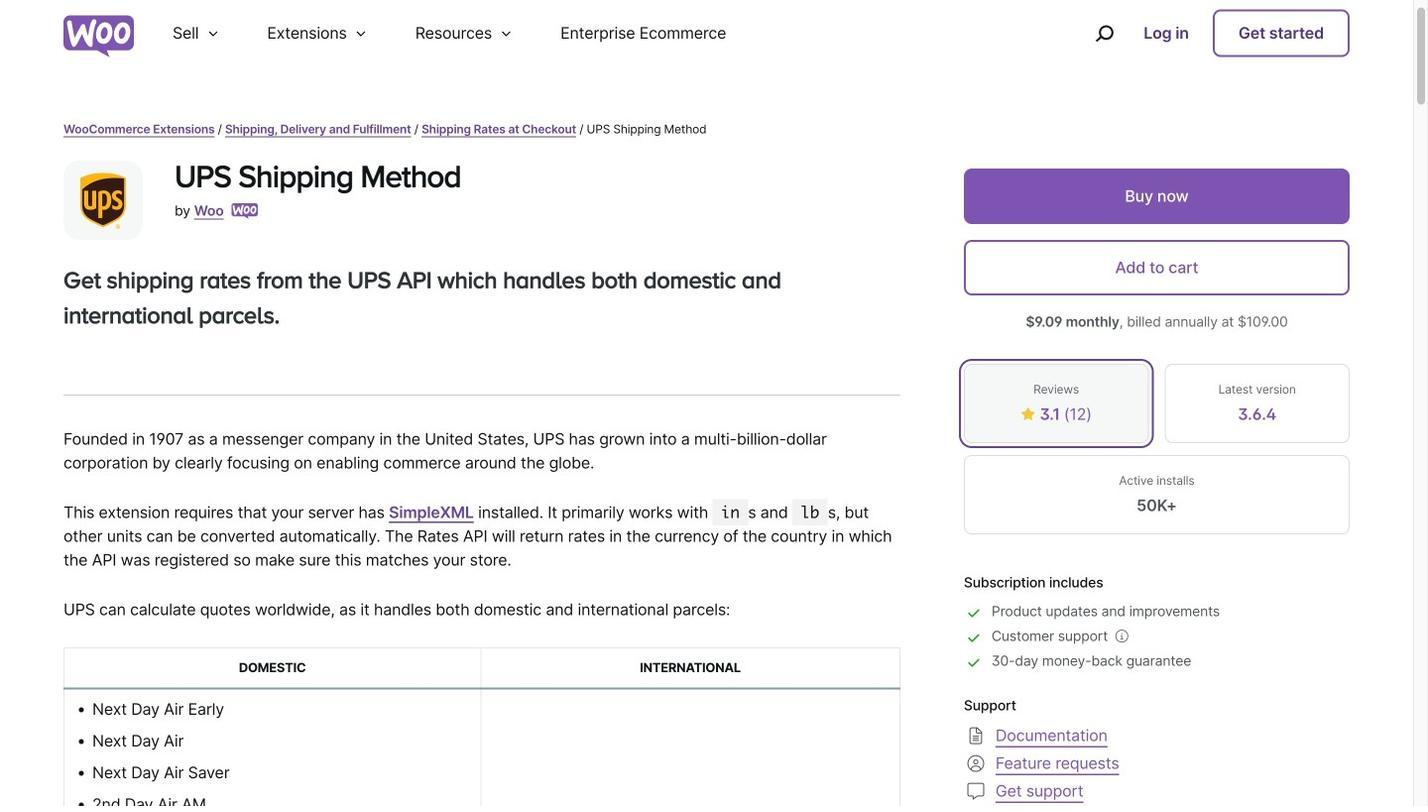Task type: locate. For each thing, give the bounding box(es) containing it.
service navigation menu element
[[1053, 1, 1350, 65]]

developed by woocommerce image
[[232, 203, 259, 219]]

product icon image
[[63, 161, 143, 240]]



Task type: vqa. For each thing, say whether or not it's contained in the screenshot.
the breadcrumb element
yes



Task type: describe. For each thing, give the bounding box(es) containing it.
search image
[[1089, 17, 1120, 49]]

file lines image
[[964, 724, 988, 748]]

breadcrumb element
[[63, 121, 1350, 138]]

message image
[[964, 780, 988, 804]]

circle user image
[[964, 752, 988, 776]]



